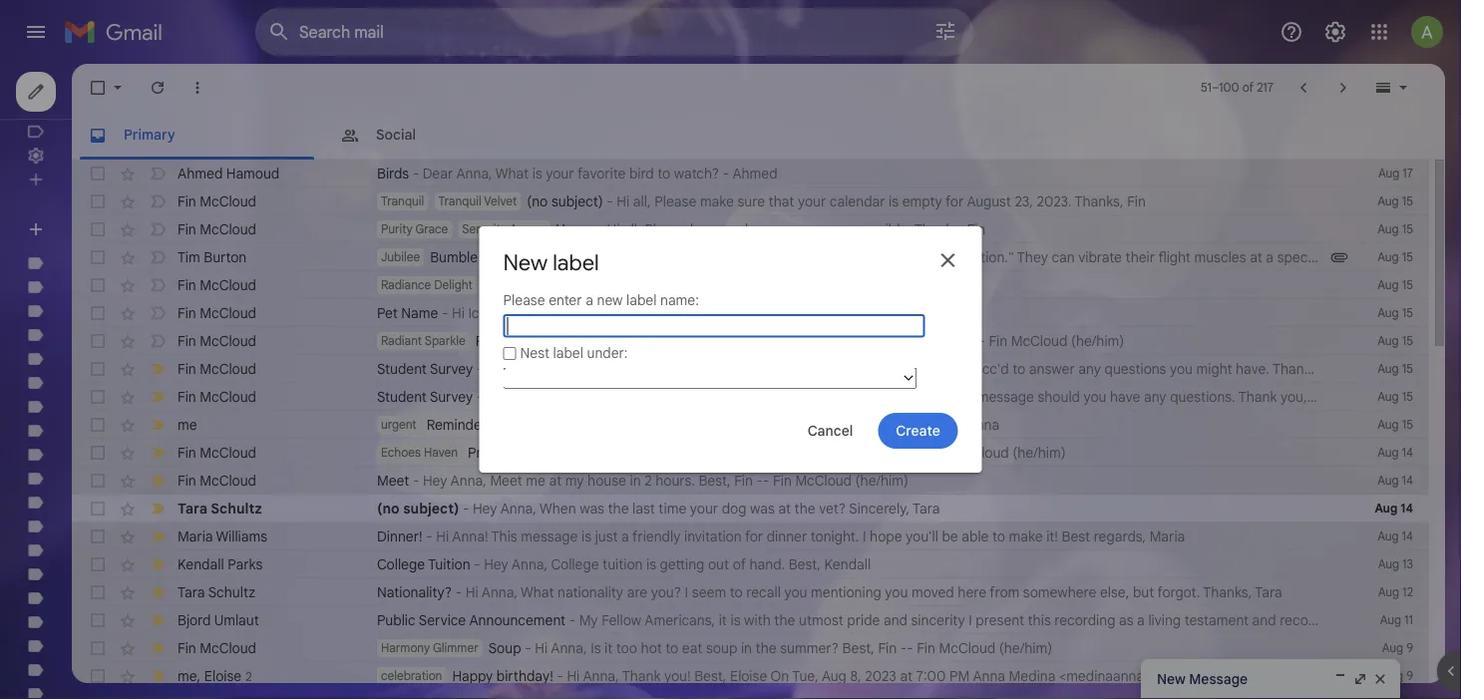 Task type: describe. For each thing, give the bounding box(es) containing it.
1 kendall from the left
[[178, 556, 224, 573]]

too
[[616, 639, 637, 657]]

important according to google magic. switch for meet - hey anna, meet me at my house in 2 hours. best, fin -- fin mccloud (he/him)
[[148, 471, 168, 491]]

hamoud
[[226, 165, 280, 182]]

new label heading
[[503, 248, 599, 276]]

(he/him) up medina
[[999, 639, 1052, 657]]

2 row from the top
[[72, 188, 1429, 215]]

it for too
[[605, 639, 613, 657]]

(he/him) up sincerely,
[[855, 472, 909, 489]]

our
[[635, 276, 658, 294]]

9 for hi anna, thank you! best, eloise on tue, aug 8, 2023 at 7:00 pm anna medina <medinaanna1994@gmail.com> wrote: hi eloise, happy birthday
[[1407, 669, 1413, 684]]

summer?
[[780, 639, 839, 657]]

specific
[[1277, 248, 1327, 266]]

the up milk
[[735, 388, 756, 405]]

name:
[[660, 291, 699, 309]]

1 vertical spatial i
[[685, 584, 688, 601]]

1 vertical spatial label
[[626, 291, 657, 309]]

1 vertical spatial student
[[760, 388, 808, 405]]

8 row from the top
[[72, 355, 1461, 383]]

0 vertical spatial anna
[[967, 416, 1000, 433]]

a left the living
[[1137, 611, 1145, 629]]

survey for hi anna, please fill out the student survey at your earliest convenience. ican is cc'd to answer any questions you might have. thanks, fin -- fin mccloud (he
[[430, 360, 473, 378]]

aug for 8th row from the bottom of the page
[[1378, 473, 1399, 488]]

sure
[[738, 193, 765, 210]]

1 vertical spatial any
[[1144, 388, 1167, 405]]

your down has
[[769, 360, 797, 378]]

is down possible, on the left of the page
[[585, 416, 595, 433]]

you right recall at the right bottom of the page
[[784, 584, 807, 601]]

1 vertical spatial out
[[708, 556, 729, 573]]

bird
[[629, 165, 654, 182]]

house
[[588, 472, 626, 489]]

celebration
[[381, 669, 442, 684]]

0 vertical spatial out
[[606, 360, 627, 378]]

15 for radiance delight smoke alarm
[[1402, 278, 1413, 293]]

your left pet
[[552, 304, 580, 322]]

(no for (no subject) - hi all, please make sure that your calendar is empty for august 23, 2023. thanks, fin
[[527, 193, 548, 210]]

your left favorite
[[546, 165, 574, 182]]

is left with
[[731, 611, 741, 629]]

our
[[660, 444, 681, 461]]

hi up my
[[568, 444, 581, 461]]

the left m
[[1437, 611, 1458, 629]]

nationality
[[558, 584, 623, 601]]

recording
[[1055, 611, 1116, 629]]

harmony
[[381, 641, 430, 656]]

row containing bjord umlaut
[[72, 606, 1461, 634]]

(he/him) up questions
[[1071, 332, 1124, 350]]

at up dinner
[[778, 500, 791, 517]]

mentioning
[[811, 584, 882, 601]]

aug for 14th row from the bottom of the page
[[1378, 306, 1399, 321]]

pollination."
[[939, 248, 1014, 266]]

a right just
[[621, 528, 629, 545]]

aug for 15th row from the bottom
[[1378, 278, 1399, 293]]

aug for ninth row from the bottom of the page
[[1378, 445, 1399, 460]]

hi right wrote:
[[1305, 667, 1318, 685]]

17
[[1403, 166, 1413, 181]]

hi right birthday!
[[567, 667, 580, 685]]

1 was from the left
[[580, 500, 604, 517]]

1 their from the left
[[754, 248, 783, 266]]

1 vertical spatial from
[[990, 584, 1020, 601]]

milk
[[737, 416, 762, 433]]

my
[[565, 472, 584, 489]]

m
[[1461, 611, 1461, 629]]

to left the pick
[[671, 416, 684, 433]]

1 vertical spatial what
[[501, 304, 535, 322]]

15 for (no subject) - hi all, please make sure that your calendar is empty for august 23, 2023. thanks, fin
[[1402, 194, 1413, 209]]

should
[[1038, 388, 1080, 405]]

thanks, up the testament
[[1203, 584, 1252, 601]]

1 meet from the left
[[377, 472, 409, 489]]

aug for 8th row from the top
[[1378, 362, 1399, 377]]

label for new label
[[553, 248, 599, 276]]

important according to google magic. switch for nationality? - hi anna, what nationality are you? i seem to recall you mentioning you moved here from somewhere else, but forgot. thanks, tara
[[148, 583, 168, 602]]

williams
[[216, 528, 267, 545]]

nationality? - hi anna, what nationality are you? i seem to recall you mentioning you moved here from somewhere else, but forgot. thanks, tara
[[377, 584, 1282, 601]]

that
[[769, 193, 794, 210]]

is left low
[[746, 276, 756, 294]]

radiance delight smoke alarm
[[381, 276, 565, 294]]

the right with
[[774, 611, 795, 629]]

tara up recollection
[[1255, 584, 1282, 601]]

purity grace
[[381, 222, 448, 237]]

is left enter
[[538, 304, 548, 322]]

hi down practice
[[487, 360, 500, 378]]

your up soon
[[798, 193, 826, 210]]

0 horizontal spatial as
[[785, 220, 799, 238]]

frequency,
[[1330, 248, 1398, 266]]

0 horizontal spatial student
[[655, 360, 704, 378]]

(he/him) down should
[[1013, 444, 1066, 461]]

0 vertical spatial this
[[950, 388, 974, 405]]

is left empty on the top right
[[889, 193, 899, 210]]

important according to google magic. switch for student survey - hi anna, if possible, please take part in the student survey. ican is cc'd to this message should you have any questions. thank you, fin -- fin mccloud (he/h
[[148, 387, 168, 407]]

support image
[[1280, 20, 1304, 44]]

0 horizontal spatial make
[[700, 193, 734, 210]]

possible.
[[855, 220, 911, 238]]

utmost
[[799, 611, 844, 629]]

aug 15 for urgent reminder
[[1378, 417, 1413, 432]]

aug for row containing tim burton
[[1378, 250, 1399, 265]]

14 for meet - hey anna, meet me at my house in 2 hours. best, fin -- fin mccloud (he/him)
[[1402, 473, 1413, 488]]

0 horizontal spatial eloise
[[204, 667, 242, 684]]

birds - dear anna, what is your favorite bird to watch? - ahmed
[[377, 165, 778, 182]]

search mail image
[[261, 14, 297, 50]]

at right muscles
[[1250, 248, 1263, 266]]

start
[[769, 444, 798, 461]]

12
[[1402, 585, 1413, 600]]

to up earliest
[[842, 332, 855, 350]]

is up aurora at the left
[[532, 165, 542, 182]]

unique
[[692, 248, 735, 266]]

important mainly because it was sent directly to you. switch for happy
[[148, 666, 168, 686]]

2 vertical spatial i
[[969, 611, 972, 629]]

aug for 7th row from the bottom
[[1375, 501, 1398, 516]]

survey
[[707, 360, 749, 378]]

be
[[942, 528, 958, 545]]

in down does at the left of the page
[[630, 472, 641, 489]]

7 15 from the top
[[1402, 362, 1413, 377]]

best, down dinner
[[789, 556, 821, 573]]

have
[[1110, 388, 1140, 405]]

to left 'eat'
[[666, 639, 678, 657]]

hi right hours
[[607, 220, 620, 238]]

hi anna, our smoke alarm is low on battery. best, fin
[[579, 276, 911, 294]]

1 horizontal spatial i
[[863, 528, 866, 545]]

advanced search options image
[[926, 11, 966, 51]]

to right able
[[992, 528, 1005, 545]]

thanks, down empty on the top right
[[914, 220, 963, 238]]

a left specific
[[1266, 248, 1274, 266]]

tara up you'll
[[913, 500, 940, 517]]

hi left new
[[579, 276, 592, 294]]

6 not important switch from the top
[[148, 303, 168, 323]]

tim
[[178, 248, 200, 266]]

aug for seventh row
[[1378, 334, 1399, 349]]

it!
[[1046, 528, 1058, 545]]

fin mccloud for 1st important according to google magic. 'switch' from the bottom
[[178, 639, 256, 657]]

hi anna, does our presentation start at 7pm? best, fin -- fin mccloud (he/him)
[[568, 444, 1066, 461]]

0 horizontal spatial cc'd
[[903, 388, 930, 405]]

name
[[401, 304, 438, 322]]

2023.
[[1037, 193, 1072, 210]]

thanks, up the you, in the bottom right of the page
[[1273, 360, 1322, 378]]

ahmed hamoud
[[178, 165, 280, 182]]

aug for 11th row from the bottom
[[1378, 390, 1399, 404]]

practice
[[665, 332, 717, 350]]

best, down store. at the bottom of page
[[856, 444, 888, 461]]

to right bird
[[658, 165, 671, 182]]

aug 12
[[1378, 585, 1413, 600]]

aug for row containing maria williams
[[1378, 529, 1399, 544]]

the left last
[[608, 500, 629, 517]]

1 horizontal spatial eloise
[[730, 667, 767, 685]]

aug for 10th row from the bottom
[[1378, 417, 1399, 432]]

1 room from the left
[[532, 332, 568, 350]]

hot
[[641, 639, 662, 657]]

0 vertical spatial hey
[[423, 472, 447, 489]]

7 aug 15 from the top
[[1378, 362, 1413, 377]]

not important switch for hours - hi all, please log your hours as soon as possible. thanks, fin
[[148, 219, 168, 239]]

hi left chris, on the left
[[581, 332, 594, 350]]

15 for radiant sparkle practice room - hi chris, the practice room has changed to room b. best, fin -- fin mccloud (he/him)
[[1402, 334, 1413, 349]]

a down possible, on the left of the page
[[599, 416, 607, 433]]

enter
[[549, 291, 582, 309]]

part
[[690, 388, 717, 405]]

muscles
[[1194, 248, 1246, 266]]

watch?
[[674, 165, 719, 182]]

2 inside me , eloise 2
[[246, 669, 252, 684]]

1 horizontal spatial this
[[556, 416, 582, 433]]

pick
[[687, 416, 713, 433]]

is up student survey - hi anna, if possible, please take part in the student survey. ican is cc'd to this message should you have any questions. thank you, fin -- fin mccloud (he/h
[[969, 360, 979, 378]]

answer
[[1029, 360, 1075, 378]]

seem
[[692, 584, 726, 601]]

(he/him) up b.
[[898, 304, 951, 322]]

hi down bird
[[617, 193, 630, 210]]

thanks, right 2023. at right
[[1075, 193, 1124, 210]]

0 vertical spatial cc'd
[[982, 360, 1009, 378]]

7 row from the top
[[72, 327, 1429, 355]]

2 happy from the left
[[1366, 667, 1406, 685]]

please inside new label 'alert dialog'
[[503, 291, 545, 309]]

please up bees on the left top of page
[[645, 220, 687, 238]]

label for nest label under:
[[553, 344, 583, 362]]

which
[[1401, 248, 1439, 266]]

aug for 3rd row from the top of the page
[[1378, 222, 1399, 237]]

questions.
[[1170, 388, 1236, 405]]

0 vertical spatial 2
[[645, 472, 652, 489]]

student for student survey - hi anna, please fill out the student survey at your earliest convenience. ican is cc'd to answer any questions you might have. thanks, fin -- fin mccloud (he
[[377, 360, 427, 378]]

tranquil for tranquil velvet
[[438, 194, 482, 209]]

please left fill
[[542, 360, 584, 378]]

fin mccloud for (no subject) - hi all, please make sure that your calendar is empty for august 23, 2023. thanks, fin the not important switch
[[178, 193, 256, 210]]

best, down 'perform'
[[856, 276, 888, 294]]

your right log
[[713, 220, 742, 238]]

hi left ican,
[[452, 304, 465, 322]]

haven
[[424, 445, 458, 460]]

aug 15 for jubilee bumble bees - hi anna, bumble bees are unique in their ability to perform "buzz pollination." they can vibrate their flight muscles at a specific frequency, which allo
[[1378, 250, 1413, 265]]

aug for row containing kendall parks
[[1378, 557, 1399, 572]]

might
[[1197, 360, 1232, 378]]

schultz for nationality? - hi anna, what nationality are you? i seem to recall you mentioning you moved here from somewhere else, but forgot. thanks, tara
[[208, 584, 255, 601]]

presentation
[[685, 444, 765, 461]]

10 row from the top
[[72, 411, 1429, 439]]

is left just
[[582, 528, 592, 545]]

at right the start on the right bottom
[[802, 444, 815, 461]]

1 vertical spatial this
[[1028, 611, 1051, 629]]

best, up radiant sparkle practice room - hi chris, the practice room has changed to room b. best, fin -- fin mccloud (he/him)
[[741, 304, 774, 322]]

1 vertical spatial thank
[[622, 667, 661, 685]]

aug 14 for (no subject) - hey anna, when was the last time your dog was at the vet? sincerely, tara
[[1375, 501, 1413, 516]]

aug for second row from the top
[[1378, 194, 1399, 209]]

1 vertical spatial make
[[1009, 528, 1043, 545]]

new label
[[503, 248, 599, 276]]

best, up 8,
[[842, 639, 875, 657]]

ability
[[787, 248, 824, 266]]

earliest
[[801, 360, 848, 378]]

log
[[690, 220, 710, 238]]

pride
[[847, 611, 880, 629]]

is
[[591, 639, 601, 657]]

me for me , eloise 2
[[178, 667, 197, 684]]

is down the friendly
[[646, 556, 656, 573]]

1 vertical spatial anna
[[973, 667, 1005, 685]]

(no for (no subject) - hey anna, when was the last time your dog was at the vet? sincerely, tara
[[377, 500, 400, 517]]

,
[[197, 667, 201, 684]]

pet name - hi ican, what is your pet hermit crab's name? best, fin -- fin mccloud (he/him)
[[377, 304, 951, 322]]

echoes
[[381, 445, 421, 460]]

student survey - hi anna, please fill out the student survey at your earliest convenience. ican is cc'd to answer any questions you might have. thanks, fin -- fin mccloud (he
[[377, 360, 1461, 378]]

hi up the reminder
[[487, 388, 500, 405]]

please down watch?
[[655, 193, 697, 210]]

newer image
[[1294, 78, 1314, 98]]

best, right b.
[[914, 332, 947, 350]]

2 room from the left
[[859, 332, 895, 350]]

important mainly because it was sent directly to you. switch for reminder
[[148, 415, 168, 435]]

0 vertical spatial of
[[733, 556, 746, 573]]

settings image
[[1324, 20, 1348, 44]]

you left have
[[1084, 388, 1107, 405]]

is up store. at the bottom of page
[[890, 388, 900, 405]]

birthday
[[1410, 667, 1461, 685]]

2 ahmed from the left
[[733, 165, 778, 182]]

best
[[1062, 528, 1090, 545]]

in right soup
[[741, 639, 752, 657]]

0 horizontal spatial this
[[491, 528, 517, 545]]

fin mccloud for second the not important switch from the bottom of the page
[[178, 304, 256, 322]]

you up public service announcement - my fellow americans, it is with the utmost pride and sincerity i present this recording as a living testament and recollection of history in the m
[[885, 584, 908, 601]]

hi down aurora at the left
[[527, 248, 539, 266]]

aug 9 for hi anna, is it too hot to eat soup in the summer? best, fin -- fin mccloud (he/him)
[[1382, 641, 1413, 656]]

fin mccloud for meet - hey anna, meet me at my house in 2 hours. best, fin -- fin mccloud (he/him)'s important according to google magic. 'switch'
[[178, 472, 256, 489]]

to up battery.
[[828, 248, 841, 266]]

bjord umlaut
[[178, 611, 259, 629]]

aug 14 for meet - hey anna, meet me at my house in 2 hours. best, fin -- fin mccloud (he/him)
[[1378, 473, 1413, 488]]

battery.
[[804, 276, 853, 294]]

just
[[595, 528, 618, 545]]

tara schultz for (no subject)
[[178, 500, 262, 517]]

0 horizontal spatial for
[[745, 528, 763, 545]]

soup
[[488, 639, 521, 657]]

you left might
[[1170, 360, 1193, 378]]

aug 14 for dinner! - hi anna! this message is just a friendly invitation for dinner tonight. i hope you'll be able to make it! best regards, maria
[[1378, 529, 1413, 544]]

hermit
[[608, 304, 649, 322]]

1 horizontal spatial as
[[837, 220, 852, 238]]

public
[[377, 611, 416, 629]]

best, down 'presentation'
[[699, 472, 731, 489]]

vibrate
[[1079, 248, 1122, 266]]

tara up maria williams
[[178, 500, 208, 517]]

at left my
[[549, 472, 562, 489]]

present
[[976, 611, 1024, 629]]

social tab
[[324, 112, 576, 160]]

last
[[632, 500, 655, 517]]

me for me
[[178, 416, 197, 433]]

does
[[624, 444, 657, 461]]

chris,
[[597, 332, 634, 350]]

the up "hi anna, does our presentation start at 7pm? best, fin -- fin mccloud (he/him)"
[[798, 416, 820, 433]]

tara up 'bjord' on the left of page
[[178, 584, 205, 601]]

0 vertical spatial from
[[765, 416, 795, 433]]

name?
[[695, 304, 738, 322]]

1 not important switch from the top
[[148, 164, 168, 184]]

0 horizontal spatial are
[[627, 584, 647, 601]]

when
[[540, 500, 576, 517]]

1 college from the left
[[377, 556, 425, 573]]



Task type: vqa. For each thing, say whether or not it's contained in the screenshot.
9th Important according to Google magic. switch
yes



Task type: locate. For each thing, give the bounding box(es) containing it.
11 row from the top
[[72, 439, 1429, 467]]

important according to google magic. switch for (no subject) - hey anna, when was the last time your dog was at the vet? sincerely, tara
[[148, 499, 168, 519]]

0 horizontal spatial was
[[580, 500, 604, 517]]

has
[[757, 332, 779, 350]]

in right part
[[720, 388, 732, 405]]

"buzz
[[899, 248, 935, 266]]

5 important according to google magic. switch from the top
[[148, 499, 168, 519]]

fin mccloud for third important according to google magic. 'switch' from the top
[[178, 444, 256, 461]]

bees
[[481, 248, 513, 266]]

19 row from the top
[[72, 662, 1461, 690]]

None search field
[[255, 8, 974, 56]]

what for is
[[495, 165, 529, 182]]

2 important mainly because it was sent directly to you. switch from the top
[[148, 666, 168, 686]]

all, up bees on the left top of page
[[623, 220, 641, 238]]

aug 17
[[1378, 166, 1413, 181]]

at down radiant sparkle practice room - hi chris, the practice room has changed to room b. best, fin -- fin mccloud (he/him)
[[753, 360, 765, 378]]

recollection
[[1280, 611, 1354, 629]]

Please enter a new label name: field
[[503, 314, 925, 338]]

refresh image
[[148, 78, 168, 98]]

12 row from the top
[[72, 467, 1429, 495]]

all, down bird
[[633, 193, 651, 210]]

6 aug 15 from the top
[[1378, 334, 1413, 349]]

cc'd down student survey - hi anna, please fill out the student survey at your earliest convenience. ican is cc'd to answer any questions you might have. thanks, fin -- fin mccloud (he
[[903, 388, 930, 405]]

1 horizontal spatial bumble
[[582, 248, 630, 266]]

0 horizontal spatial maria
[[178, 528, 213, 545]]

what up announcement
[[521, 584, 554, 601]]

of
[[733, 556, 746, 573], [1358, 611, 1371, 629]]

0 vertical spatial message
[[977, 388, 1034, 405]]

forgot.
[[1158, 584, 1200, 601]]

0 horizontal spatial their
[[754, 248, 783, 266]]

1 vertical spatial 2
[[246, 669, 252, 684]]

the down with
[[756, 639, 777, 657]]

for up hand.
[[745, 528, 763, 545]]

5 row from the top
[[72, 271, 1429, 299]]

at left 7:00
[[900, 667, 913, 685]]

1 horizontal spatial any
[[1144, 388, 1167, 405]]

2 aug 15 from the top
[[1378, 222, 1413, 237]]

2 tara schultz from the top
[[178, 584, 255, 601]]

(no subject) - hey anna, when was the last time your dog was at the vet? sincerely, tara
[[377, 500, 940, 517]]

1 horizontal spatial ican
[[938, 360, 965, 378]]

sincerely,
[[849, 500, 910, 517]]

1 important mainly because it was sent directly to you. switch from the top
[[148, 415, 168, 435]]

0 horizontal spatial college
[[377, 556, 425, 573]]

1 vertical spatial message
[[521, 528, 578, 545]]

15 for jubilee bumble bees - hi anna, bumble bees are unique in their ability to perform "buzz pollination." they can vibrate their flight muscles at a specific frequency, which allo
[[1402, 250, 1413, 265]]

in right 11
[[1422, 611, 1433, 629]]

6 15 from the top
[[1402, 334, 1413, 349]]

of left hand.
[[733, 556, 746, 573]]

aug 15
[[1378, 194, 1413, 209], [1378, 222, 1413, 237], [1378, 250, 1413, 265], [1378, 278, 1413, 293], [1378, 306, 1413, 321], [1378, 334, 1413, 349], [1378, 362, 1413, 377], [1378, 390, 1413, 404], [1378, 417, 1413, 432]]

row containing ahmed hamoud
[[72, 160, 1429, 188]]

1 row from the top
[[72, 160, 1429, 188]]

new label alert dialog
[[479, 226, 982, 473]]

radiant
[[381, 334, 422, 349]]

4 row from the top
[[72, 243, 1461, 271]]

hey up anna!
[[473, 500, 497, 517]]

hey for subject)
[[473, 500, 497, 517]]

15 row from the top
[[72, 551, 1429, 579]]

1 tranquil from the left
[[381, 194, 424, 209]]

1 happy from the left
[[452, 667, 493, 685]]

row down summer?
[[72, 662, 1461, 690]]

survey.
[[812, 388, 856, 405]]

urgent
[[381, 417, 417, 432]]

but
[[1133, 584, 1154, 601]]

13
[[1402, 557, 1413, 572]]

tab list
[[72, 112, 1445, 160]]

8 important according to google magic. switch from the top
[[148, 583, 168, 602]]

1 aug 9 from the top
[[1382, 641, 1413, 656]]

1 aug 15 from the top
[[1378, 194, 1413, 209]]

for
[[946, 193, 964, 210], [745, 528, 763, 545]]

aug 9
[[1382, 641, 1413, 656], [1382, 669, 1413, 684]]

2 tranquil from the left
[[438, 194, 482, 209]]

1 horizontal spatial was
[[750, 500, 775, 517]]

grocery
[[823, 416, 873, 433]]

1 horizontal spatial 2
[[645, 472, 652, 489]]

aug 15 for (no subject) - hi all, please make sure that your calendar is empty for august 23, 2023. thanks, fin
[[1378, 194, 1413, 209]]

living
[[1148, 611, 1181, 629]]

2 student from the top
[[377, 388, 427, 405]]

please down new
[[503, 291, 545, 309]]

9 row from the top
[[72, 383, 1461, 411]]

16 row from the top
[[72, 579, 1429, 606]]

aug for 19th row from the top
[[1382, 669, 1404, 684]]

Nest label under: checkbox
[[503, 347, 516, 360]]

i
[[863, 528, 866, 545], [685, 584, 688, 601], [969, 611, 972, 629]]

row containing maria williams
[[72, 523, 1429, 551]]

aug 15 for radiance delight smoke alarm
[[1378, 278, 1413, 293]]

as
[[785, 220, 799, 238], [837, 220, 852, 238], [1119, 611, 1134, 629]]

toggle split pane mode image
[[1373, 78, 1393, 98]]

1 vertical spatial me
[[526, 472, 546, 489]]

smoke
[[482, 276, 525, 294]]

fin mccloud for the not important switch corresponding to radiant sparkle practice room - hi chris, the practice room has changed to room b. best, fin -- fin mccloud (he/him)
[[178, 332, 256, 350]]

navigation
[[0, 0, 239, 699]]

1 horizontal spatial college
[[551, 556, 599, 573]]

not important switch for radiance delight smoke alarm
[[148, 275, 168, 295]]

recall
[[746, 584, 781, 601]]

0 vertical spatial student
[[377, 360, 427, 378]]

3 15 from the top
[[1402, 250, 1413, 265]]

from up present
[[990, 584, 1020, 601]]

to left answer
[[1013, 360, 1026, 378]]

2 fin mccloud from the top
[[178, 220, 256, 238]]

possible,
[[554, 388, 611, 405]]

i down here
[[969, 611, 972, 629]]

1 vertical spatial all,
[[623, 220, 641, 238]]

tara schultz for nationality?
[[178, 584, 255, 601]]

row up hours
[[72, 188, 1429, 215]]

label left fill
[[553, 344, 583, 362]]

0 vertical spatial are
[[668, 248, 689, 266]]

9 fin mccloud from the top
[[178, 472, 256, 489]]

8 fin mccloud from the top
[[178, 444, 256, 461]]

0 horizontal spatial room
[[532, 332, 568, 350]]

8 15 from the top
[[1402, 390, 1413, 404]]

2 aug 9 from the top
[[1382, 669, 1413, 684]]

tara schultz
[[178, 500, 262, 517], [178, 584, 255, 601]]

student for student survey - hi anna, if possible, please take part in the student survey. ican is cc'd to this message should you have any questions. thank you, fin -- fin mccloud (he/h
[[377, 388, 427, 405]]

6 important according to google magic. switch from the top
[[148, 527, 168, 547]]

hi up birthday!
[[535, 639, 548, 657]]

hey down anna!
[[484, 556, 508, 573]]

tranquil for tranquil
[[381, 194, 424, 209]]

the up please
[[631, 360, 652, 378]]

dear
[[423, 165, 453, 182]]

17 row from the top
[[72, 606, 1461, 634]]

fin mccloud for student survey - hi anna, if possible, please take part in the student survey. ican is cc'd to this message should you have any questions. thank you, fin -- fin mccloud (he/h's important according to google magic. 'switch'
[[178, 388, 256, 405]]

bjord
[[178, 611, 211, 629]]

tranquil up purity
[[381, 194, 424, 209]]

not important switch for (no subject) - hi all, please make sure that your calendar is empty for august 23, 2023. thanks, fin
[[148, 192, 168, 211]]

2 horizontal spatial i
[[969, 611, 972, 629]]

2 15 from the top
[[1402, 222, 1413, 237]]

row up radiant sparkle practice room - hi chris, the practice room has changed to room b. best, fin -- fin mccloud (he/him)
[[72, 299, 1429, 327]]

thanks, down student survey - hi anna, if possible, please take part in the student survey. ican is cc'd to this message should you have any questions. thank you, fin -- fin mccloud (he/h
[[915, 416, 964, 433]]

important according to google magic. switch for college tuition - hey anna, college tuition is getting out of hand. best, kendall
[[148, 555, 168, 575]]

7 fin mccloud from the top
[[178, 388, 256, 405]]

you,
[[1281, 388, 1307, 405]]

-
[[413, 165, 419, 182], [723, 165, 729, 182], [607, 193, 613, 210], [597, 220, 603, 238], [517, 248, 523, 266], [442, 304, 448, 322], [799, 304, 806, 322], [806, 304, 812, 322], [571, 332, 578, 350], [972, 332, 979, 350], [979, 332, 985, 350], [477, 360, 483, 378], [1347, 360, 1354, 378], [1354, 360, 1360, 378], [477, 388, 483, 405], [1333, 388, 1340, 405], [1339, 388, 1346, 405], [914, 444, 920, 461], [920, 444, 927, 461], [413, 472, 419, 489], [757, 472, 763, 489], [763, 472, 770, 489], [463, 500, 469, 517], [426, 528, 433, 545], [474, 556, 480, 573], [456, 584, 462, 601], [569, 611, 576, 629], [525, 639, 531, 657], [900, 639, 907, 657], [907, 639, 913, 657], [557, 667, 563, 685]]

1 horizontal spatial kendall
[[824, 556, 871, 573]]

room
[[532, 332, 568, 350], [859, 332, 895, 350]]

1 horizontal spatial thank
[[1239, 388, 1277, 405]]

1 ahmed from the left
[[178, 165, 223, 182]]

schultz for (no subject) - hey anna, when was the last time your dog was at the vet? sincerely, tara
[[211, 500, 262, 517]]

1 tara schultz from the top
[[178, 500, 262, 517]]

1 vertical spatial hey
[[473, 500, 497, 517]]

1 and from the left
[[884, 611, 908, 629]]

friendly
[[632, 528, 681, 545]]

tab list containing primary
[[72, 112, 1445, 160]]

smoke
[[662, 276, 703, 294]]

hours.
[[656, 472, 695, 489]]

out down 'invitation'
[[708, 556, 729, 573]]

this down somewhere
[[1028, 611, 1051, 629]]

soup
[[706, 639, 737, 657]]

bumble down hours
[[582, 248, 630, 266]]

survey down sparkle on the top left
[[430, 360, 473, 378]]

2 important according to google magic. switch from the top
[[148, 387, 168, 407]]

0 vertical spatial label
[[553, 248, 599, 276]]

23,
[[1015, 193, 1033, 210]]

the
[[637, 332, 661, 350]]

2 horizontal spatial as
[[1119, 611, 1134, 629]]

2 college from the left
[[551, 556, 599, 573]]

convenience.
[[851, 360, 935, 378]]

aug
[[1378, 166, 1400, 181], [1378, 194, 1399, 209], [1378, 222, 1399, 237], [1378, 250, 1399, 265], [1378, 278, 1399, 293], [1378, 306, 1399, 321], [1378, 334, 1399, 349], [1378, 362, 1399, 377], [1378, 390, 1399, 404], [1378, 417, 1399, 432], [1378, 445, 1399, 460], [1378, 473, 1399, 488], [1375, 501, 1398, 516], [1378, 529, 1399, 544], [1378, 557, 1399, 572], [1378, 585, 1399, 600], [1380, 613, 1401, 628], [1382, 641, 1404, 656], [822, 667, 847, 685], [1382, 669, 1404, 684]]

subject) for hey
[[403, 500, 459, 517]]

3 not important switch from the top
[[148, 219, 168, 239]]

18 row from the top
[[72, 634, 1429, 662]]

fin mccloud for student survey - hi anna, please fill out the student survey at your earliest convenience. ican is cc'd to answer any questions you might have. thanks, fin -- fin mccloud (he important according to google magic. 'switch'
[[178, 360, 256, 378]]

anna down student survey - hi anna, if possible, please take part in the student survey. ican is cc'd to this message should you have any questions. thank you, fin -- fin mccloud (he/h
[[967, 416, 1000, 433]]

row down recall at the right bottom of the page
[[72, 606, 1461, 634]]

of left 'history'
[[1358, 611, 1371, 629]]

1 vertical spatial schultz
[[208, 584, 255, 601]]

main content
[[72, 64, 1461, 699]]

0 vertical spatial 9
[[1407, 641, 1413, 656]]

important according to google magic. switch
[[148, 359, 168, 379], [148, 387, 168, 407], [148, 443, 168, 463], [148, 471, 168, 491], [148, 499, 168, 519], [148, 527, 168, 547], [148, 555, 168, 575], [148, 583, 168, 602], [148, 610, 168, 630], [148, 638, 168, 658]]

not important switch for jubilee bumble bees - hi anna, bumble bees are unique in their ability to perform "buzz pollination." they can vibrate their flight muscles at a specific frequency, which allo
[[148, 247, 168, 267]]

4 fin mccloud from the top
[[178, 304, 256, 322]]

2 vertical spatial label
[[553, 344, 583, 362]]

meet down echoes
[[377, 472, 409, 489]]

their up low
[[754, 248, 783, 266]]

the
[[631, 360, 652, 378], [735, 388, 756, 405], [798, 416, 820, 433], [608, 500, 629, 517], [795, 500, 816, 517], [774, 611, 795, 629], [1437, 611, 1458, 629], [756, 639, 777, 657]]

1 horizontal spatial make
[[1009, 528, 1043, 545]]

fin mccloud for the not important switch corresponding to radiance delight smoke alarm
[[178, 276, 256, 294]]

2 meet from the left
[[490, 472, 522, 489]]

on
[[771, 667, 789, 685]]

10 important according to google magic. switch from the top
[[148, 638, 168, 658]]

it up soup
[[719, 611, 727, 629]]

hi up the presentations
[[500, 416, 513, 433]]

2 not important switch from the top
[[148, 192, 168, 211]]

14 row from the top
[[72, 523, 1429, 551]]

1 horizontal spatial of
[[1358, 611, 1371, 629]]

out right fill
[[606, 360, 627, 378]]

0 horizontal spatial out
[[606, 360, 627, 378]]

for right empty on the top right
[[946, 193, 964, 210]]

0 vertical spatial ican
[[938, 360, 965, 378]]

main content containing primary
[[72, 64, 1461, 699]]

the left vet?
[[795, 500, 816, 517]]

1 horizontal spatial (no
[[527, 193, 548, 210]]

row up 'presentation'
[[72, 411, 1429, 439]]

0 horizontal spatial happy
[[452, 667, 493, 685]]

fill
[[588, 360, 602, 378]]

0 horizontal spatial it
[[605, 639, 613, 657]]

3 row from the top
[[72, 215, 1429, 243]]

aug 13
[[1378, 557, 1413, 572]]

2 was from the left
[[750, 500, 775, 517]]

their left flight
[[1126, 248, 1155, 266]]

row
[[72, 160, 1429, 188], [72, 188, 1429, 215], [72, 215, 1429, 243], [72, 243, 1461, 271], [72, 271, 1429, 299], [72, 299, 1429, 327], [72, 327, 1429, 355], [72, 355, 1461, 383], [72, 383, 1461, 411], [72, 411, 1429, 439], [72, 439, 1429, 467], [72, 467, 1429, 495], [72, 495, 1429, 523], [72, 523, 1429, 551], [72, 551, 1429, 579], [72, 579, 1429, 606], [72, 606, 1461, 634], [72, 634, 1429, 662], [72, 662, 1461, 690]]

1 student from the top
[[377, 360, 427, 378]]

0 horizontal spatial (no
[[377, 500, 400, 517]]

message left should
[[977, 388, 1034, 405]]

invitation
[[684, 528, 742, 545]]

0 vertical spatial all,
[[633, 193, 651, 210]]

1 horizontal spatial room
[[859, 332, 895, 350]]

1 vertical spatial subject)
[[403, 500, 459, 517]]

5 not important switch from the top
[[148, 275, 168, 295]]

4 important according to google magic. switch from the top
[[148, 471, 168, 491]]

tranquil down dear
[[438, 194, 482, 209]]

row containing kendall parks
[[72, 551, 1429, 579]]

0 horizontal spatial of
[[733, 556, 746, 573]]

your
[[546, 165, 574, 182], [798, 193, 826, 210], [713, 220, 742, 238], [552, 304, 580, 322], [769, 360, 797, 378], [690, 500, 718, 517]]

take
[[659, 388, 687, 405]]

2 left hours.
[[645, 472, 652, 489]]

3 fin mccloud from the top
[[178, 276, 256, 294]]

9 for hi anna, is it too hot to eat soup in the summer? best, fin -- fin mccloud (he/him)
[[1407, 641, 1413, 656]]

0 vertical spatial schultz
[[211, 500, 262, 517]]

thank down have.
[[1239, 388, 1277, 405]]

all,
[[633, 193, 651, 210], [623, 220, 641, 238]]

jubilee bumble bees - hi anna, bumble bees are unique in their ability to perform "buzz pollination." they can vibrate their flight muscles at a specific frequency, which allo
[[381, 248, 1461, 266]]

1 horizontal spatial happy
[[1366, 667, 1406, 685]]

row up 'survey'
[[72, 327, 1429, 355]]

what down the smoke on the left top
[[501, 304, 535, 322]]

row down 'hi anna, this is a reminder to pick up milk from the grocery store. thanks, anna'
[[72, 439, 1429, 467]]

student
[[655, 360, 704, 378], [760, 388, 808, 405]]

1 vertical spatial 9
[[1407, 669, 1413, 684]]

1 horizontal spatial cc'd
[[982, 360, 1009, 378]]

best, down harmony glimmer soup - hi anna, is it too hot to eat soup in the summer? best, fin -- fin mccloud (he/him) at bottom
[[694, 667, 727, 685]]

1 horizontal spatial out
[[708, 556, 729, 573]]

1 horizontal spatial this
[[1028, 611, 1051, 629]]

0 vertical spatial what
[[495, 165, 529, 182]]

and right pride
[[884, 611, 908, 629]]

5 aug 15 from the top
[[1378, 306, 1413, 321]]

dinner!
[[377, 528, 423, 545]]

meet - hey anna, meet me at my house in 2 hours. best, fin -- fin mccloud (he/him)
[[377, 472, 909, 489]]

0 vertical spatial survey
[[430, 360, 473, 378]]

0 vertical spatial this
[[556, 416, 582, 433]]

tue,
[[792, 667, 819, 685]]

aug 15 for hours - hi all, please log your hours as soon as possible. thanks, fin
[[1378, 222, 1413, 237]]

3 aug 15 from the top
[[1378, 250, 1413, 265]]

15 for hours - hi all, please log your hours as soon as possible. thanks, fin
[[1402, 222, 1413, 237]]

1 15 from the top
[[1402, 194, 1413, 209]]

0 vertical spatial for
[[946, 193, 964, 210]]

survey for hi anna, if possible, please take part in the student survey. ican is cc'd to this message should you have any questions. thank you, fin -- fin mccloud (he/h
[[430, 388, 473, 405]]

aug 15 for radiant sparkle practice room - hi chris, the practice room has changed to room b. best, fin -- fin mccloud (he/him)
[[1378, 334, 1413, 349]]

2 bumble from the left
[[582, 248, 630, 266]]

subject) for hi
[[551, 193, 603, 210]]

changed
[[783, 332, 839, 350]]

important mainly because it was sent directly to you. switch
[[148, 415, 168, 435], [148, 666, 168, 686]]

0 vertical spatial aug 9
[[1382, 641, 1413, 656]]

i left the hope at the bottom of page
[[863, 528, 866, 545]]

meet down the presentations
[[490, 472, 522, 489]]

row up 'dinner! - hi anna! this message is just a friendly invitation for dinner tonight. i hope you'll be able to make it! best regards, maria'
[[72, 495, 1429, 523]]

dinner! - hi anna! this message is just a friendly invitation for dinner tonight. i hope you'll be able to make it! best regards, maria
[[377, 528, 1185, 545]]

hi left anna!
[[436, 528, 449, 545]]

bees
[[634, 248, 665, 266]]

1 horizontal spatial it
[[719, 611, 727, 629]]

(he/h
[[1432, 388, 1461, 405]]

birthday!
[[497, 667, 553, 685]]

0 horizontal spatial any
[[1079, 360, 1101, 378]]

9 aug 15 from the top
[[1378, 417, 1413, 432]]

to down student survey - hi anna, please fill out the student survey at your earliest convenience. ican is cc'd to answer any questions you might have. thanks, fin -- fin mccloud (he
[[934, 388, 947, 405]]

was
[[580, 500, 604, 517], [750, 500, 775, 517]]

happy down glimmer
[[452, 667, 493, 685]]

kendall parks
[[178, 556, 263, 573]]

tranquil
[[381, 194, 424, 209], [438, 194, 482, 209]]

8 aug 15 from the top
[[1378, 390, 1413, 404]]

not important switch
[[148, 164, 168, 184], [148, 192, 168, 211], [148, 219, 168, 239], [148, 247, 168, 267], [148, 275, 168, 295], [148, 303, 168, 323], [148, 331, 168, 351]]

2 maria from the left
[[1150, 528, 1185, 545]]

0 horizontal spatial message
[[521, 528, 578, 545]]

0 horizontal spatial thank
[[622, 667, 661, 685]]

hey for tuition
[[484, 556, 508, 573]]

nationality?
[[377, 584, 452, 601]]

9 15 from the top
[[1402, 417, 1413, 432]]

1 horizontal spatial message
[[977, 388, 1034, 405]]

bumble
[[430, 248, 478, 266], [582, 248, 630, 266]]

kendall up mentioning
[[824, 556, 871, 573]]

hi down tuition
[[466, 584, 478, 601]]

what for nationality
[[521, 584, 554, 601]]

14
[[1402, 445, 1413, 460], [1402, 473, 1413, 488], [1401, 501, 1413, 516], [1402, 529, 1413, 544]]

best,
[[856, 276, 888, 294], [741, 304, 774, 322], [914, 332, 947, 350], [856, 444, 888, 461], [699, 472, 731, 489], [789, 556, 821, 573], [842, 639, 875, 657], [694, 667, 727, 685]]

7 important according to google magic. switch from the top
[[148, 555, 168, 575]]

jubilee
[[381, 250, 420, 265]]

important according to google magic. switch for student survey - hi anna, please fill out the student survey at your earliest convenience. ican is cc'd to answer any questions you might have. thanks, fin -- fin mccloud (he
[[148, 359, 168, 379]]

americans,
[[645, 611, 715, 629]]

0 horizontal spatial this
[[950, 388, 974, 405]]

row up low
[[72, 243, 1461, 271]]

primary tab
[[72, 112, 322, 160]]

4 not important switch from the top
[[148, 247, 168, 267]]

2023
[[865, 667, 897, 685]]

3 important according to google magic. switch from the top
[[148, 443, 168, 463]]

any right have
[[1144, 388, 1167, 405]]

1 maria from the left
[[178, 528, 213, 545]]

important according to google magic. switch for public service announcement - my fellow americans, it is with the utmost pride and sincerity i present this recording as a living testament and recollection of history in the m
[[148, 610, 168, 630]]

2 9 from the top
[[1407, 669, 1413, 684]]

0 horizontal spatial from
[[765, 416, 795, 433]]

0 vertical spatial it
[[719, 611, 727, 629]]

14 for (no subject) - hey anna, when was the last time your dog was at the vet? sincerely, tara
[[1401, 501, 1413, 516]]

eloise left on
[[730, 667, 767, 685]]

this down student survey - hi anna, please fill out the student survey at your earliest convenience. ican is cc'd to answer any questions you might have. thanks, fin -- fin mccloud (he
[[950, 388, 974, 405]]

row containing tim burton
[[72, 243, 1461, 271]]

as left soon
[[785, 220, 799, 238]]

0 vertical spatial tara schultz
[[178, 500, 262, 517]]

4 aug 15 from the top
[[1378, 278, 1413, 293]]

15 for urgent reminder
[[1402, 417, 1413, 432]]

1 fin mccloud from the top
[[178, 193, 256, 210]]

4 15 from the top
[[1402, 278, 1413, 293]]

to right seem
[[730, 584, 743, 601]]

1 vertical spatial aug 9
[[1382, 669, 1413, 684]]

2 right ','
[[246, 669, 252, 684]]

your up 'invitation'
[[690, 500, 718, 517]]

14 for dinner! - hi anna! this message is just a friendly invitation for dinner tonight. i hope you'll be able to make it! best regards, maria
[[1402, 529, 1413, 544]]

9 important according to google magic. switch from the top
[[148, 610, 168, 630]]

(he
[[1446, 360, 1461, 378]]

hi anna, this is a reminder to pick up milk from the grocery store. thanks, anna
[[500, 416, 1000, 433]]

student up 'hi anna, this is a reminder to pick up milk from the grocery store. thanks, anna'
[[760, 388, 808, 405]]

1 important according to google magic. switch from the top
[[148, 359, 168, 379]]

anna right pm at the right
[[973, 667, 1005, 685]]

0 vertical spatial (no
[[527, 193, 548, 210]]

able
[[962, 528, 989, 545]]

1 vertical spatial it
[[605, 639, 613, 657]]

maria williams
[[178, 528, 267, 545]]

0 vertical spatial me
[[178, 416, 197, 433]]

1 vertical spatial this
[[491, 528, 517, 545]]

here
[[958, 584, 987, 601]]

13 row from the top
[[72, 495, 1429, 523]]

important according to google magic. switch for dinner! - hi anna! this message is just a friendly invitation for dinner tonight. i hope you'll be able to make it! best regards, maria
[[148, 527, 168, 547]]

1 horizontal spatial their
[[1126, 248, 1155, 266]]

hope
[[870, 528, 902, 545]]

0 vertical spatial student
[[655, 360, 704, 378]]

in up hi anna, our smoke alarm is low on battery. best, fin
[[739, 248, 750, 266]]

it for is
[[719, 611, 727, 629]]

aug for second row from the bottom of the page
[[1382, 641, 1404, 656]]

7 not important switch from the top
[[148, 331, 168, 351]]

1 survey from the top
[[430, 360, 473, 378]]

reminder
[[610, 416, 667, 433]]

1 9 from the top
[[1407, 641, 1413, 656]]

happy
[[452, 667, 493, 685], [1366, 667, 1406, 685]]

2 survey from the top
[[430, 388, 473, 405]]

2 kendall from the left
[[824, 556, 871, 573]]

0 horizontal spatial meet
[[377, 472, 409, 489]]

crab's
[[653, 304, 692, 322]]

10 fin mccloud from the top
[[178, 639, 256, 657]]

1 vertical spatial important mainly because it was sent directly to you. switch
[[148, 666, 168, 686]]

college up nationality
[[551, 556, 599, 573]]

2 and from the left
[[1252, 611, 1276, 629]]

alarm
[[528, 276, 565, 294]]

6 fin mccloud from the top
[[178, 360, 256, 378]]

0 vertical spatial important mainly because it was sent directly to you. switch
[[148, 415, 168, 435]]

message
[[977, 388, 1034, 405], [521, 528, 578, 545]]

aug for row containing ahmed hamoud
[[1378, 166, 1400, 181]]

hours
[[745, 220, 781, 238]]

schultz up williams
[[211, 500, 262, 517]]

up
[[717, 416, 733, 433]]

row down with
[[72, 634, 1429, 662]]

5 15 from the top
[[1402, 306, 1413, 321]]

5 fin mccloud from the top
[[178, 332, 256, 350]]

not important switch for radiant sparkle practice room - hi chris, the practice room has changed to room b. best, fin -- fin mccloud (he/him)
[[148, 331, 168, 351]]

ahmed down the primary "tab"
[[178, 165, 223, 182]]

1 horizontal spatial tranquil
[[438, 194, 482, 209]]

1 horizontal spatial are
[[668, 248, 689, 266]]

0 horizontal spatial subject)
[[403, 500, 459, 517]]

subject) down birds - dear anna, what is your favorite bird to watch? - ahmed
[[551, 193, 603, 210]]

row up sure
[[72, 160, 1429, 188]]

anna
[[967, 416, 1000, 433], [973, 667, 1005, 685]]

1 bumble from the left
[[430, 248, 478, 266]]

older image
[[1334, 78, 1354, 98]]

1 horizontal spatial maria
[[1150, 528, 1185, 545]]

student survey - hi anna, if possible, please take part in the student survey. ican is cc'd to this message should you have any questions. thank you, fin -- fin mccloud (he/h
[[377, 388, 1461, 405]]

1 vertical spatial ican
[[860, 388, 886, 405]]

6 row from the top
[[72, 299, 1429, 327]]

meet
[[377, 472, 409, 489], [490, 472, 522, 489]]

fin mccloud for the not important switch corresponding to hours - hi all, please log your hours as soon as possible. thanks, fin
[[178, 220, 256, 238]]

1 vertical spatial (no
[[377, 500, 400, 517]]

0 vertical spatial subject)
[[551, 193, 603, 210]]

1 vertical spatial of
[[1358, 611, 1371, 629]]

a inside new label 'alert dialog'
[[586, 291, 593, 309]]

(no
[[527, 193, 548, 210], [377, 500, 400, 517]]

pet
[[377, 304, 398, 322]]

aug 9 for hi anna, thank you! best, eloise on tue, aug 8, 2023 at 7:00 pm anna medina <medinaanna1994@gmail.com> wrote: hi eloise, happy birthday
[[1382, 669, 1413, 684]]

2 vertical spatial what
[[521, 584, 554, 601]]

it
[[719, 611, 727, 629], [605, 639, 613, 657]]

cc'd left answer
[[982, 360, 1009, 378]]

make left "it!"
[[1009, 528, 1043, 545]]

calendar
[[830, 193, 885, 210]]

i right you?
[[685, 584, 688, 601]]

0 horizontal spatial ican
[[860, 388, 886, 405]]

serenity
[[462, 222, 507, 237]]

0 vertical spatial thank
[[1239, 388, 1277, 405]]

2 their from the left
[[1126, 248, 1155, 266]]

1 horizontal spatial and
[[1252, 611, 1276, 629]]

0 horizontal spatial 2
[[246, 669, 252, 684]]



